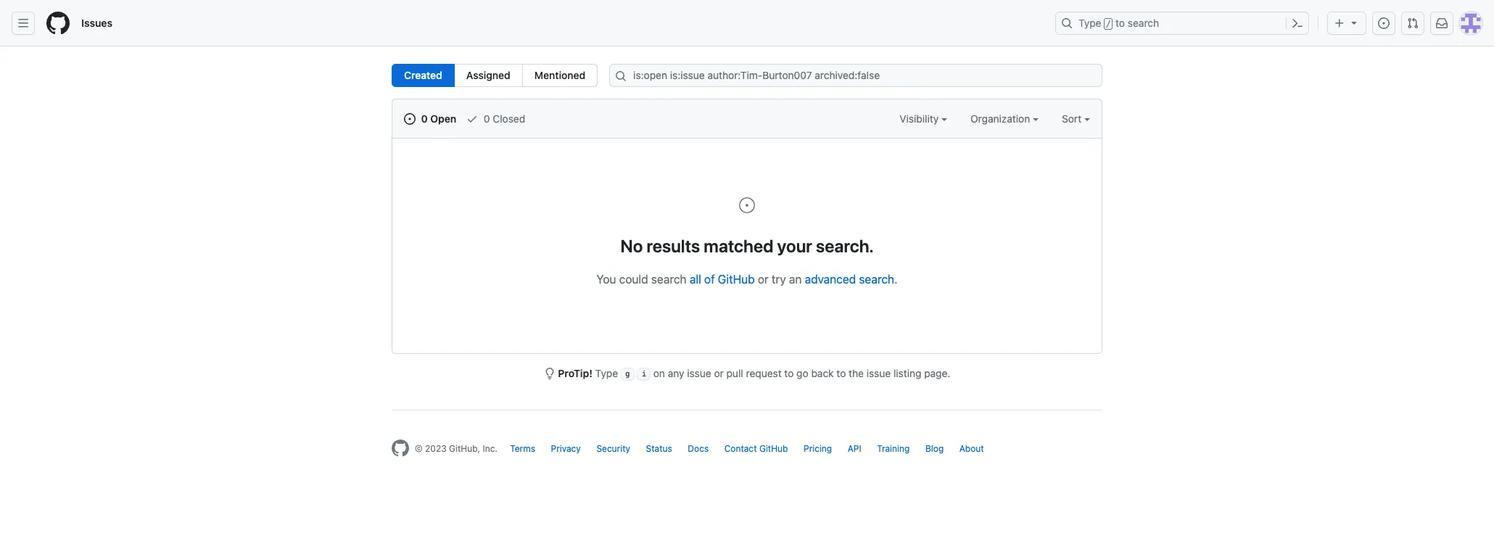 Task type: describe. For each thing, give the bounding box(es) containing it.
blog
[[926, 444, 944, 455]]

0 open
[[419, 112, 457, 125]]

Issues search field
[[610, 64, 1103, 87]]

about link
[[960, 444, 985, 455]]

status link
[[646, 444, 673, 455]]

1 horizontal spatial search
[[860, 273, 895, 286]]

organization button
[[971, 111, 1039, 126]]

0 horizontal spatial search
[[652, 273, 687, 286]]

training
[[878, 444, 910, 455]]

all
[[690, 273, 702, 286]]

security
[[597, 444, 631, 455]]

docs link
[[688, 444, 709, 455]]

command palette image
[[1292, 17, 1304, 29]]

0 vertical spatial or
[[758, 273, 769, 286]]

assigned
[[466, 69, 511, 81]]

listing
[[894, 367, 922, 380]]

0 vertical spatial github
[[718, 273, 755, 286]]

docs
[[688, 444, 709, 455]]

about
[[960, 444, 985, 455]]

0 for closed
[[484, 112, 490, 125]]

closed
[[493, 112, 526, 125]]

no
[[621, 236, 643, 256]]

1 horizontal spatial github
[[760, 444, 788, 455]]

all of github link
[[690, 273, 755, 286]]

0 vertical spatial homepage image
[[46, 12, 70, 35]]

.
[[895, 273, 898, 286]]

0 closed link
[[467, 111, 526, 126]]

visibility button
[[900, 111, 948, 126]]

search image
[[616, 70, 627, 82]]

1 horizontal spatial issue opened image
[[739, 197, 756, 214]]

/
[[1106, 19, 1112, 29]]

homepage image inside "footer"
[[392, 440, 409, 457]]

training link
[[878, 444, 910, 455]]

github,
[[449, 444, 480, 455]]

created link
[[392, 64, 455, 87]]

matched
[[704, 236, 774, 256]]

api
[[848, 444, 862, 455]]

open
[[431, 112, 457, 125]]

protip! type g
[[558, 367, 630, 380]]

light bulb image
[[544, 368, 556, 380]]

advanced search link
[[805, 273, 895, 286]]

terms link
[[510, 444, 536, 455]]

privacy
[[551, 444, 581, 455]]

footer containing © 2023 github, inc.
[[380, 410, 1115, 494]]

page.
[[925, 367, 951, 380]]

0 horizontal spatial to
[[785, 367, 794, 380]]

1 vertical spatial type
[[596, 367, 618, 380]]

results
[[647, 236, 700, 256]]

visibility
[[900, 112, 942, 125]]

2 horizontal spatial to
[[1116, 17, 1126, 29]]

check image
[[467, 113, 478, 125]]

back
[[812, 367, 834, 380]]

Search all issues text field
[[610, 64, 1103, 87]]

go
[[797, 367, 809, 380]]

1 vertical spatial or
[[714, 367, 724, 380]]

blog link
[[926, 444, 944, 455]]

the
[[849, 367, 864, 380]]



Task type: vqa. For each thing, say whether or not it's contained in the screenshot.
page.
yes



Task type: locate. For each thing, give the bounding box(es) containing it.
mentioned
[[535, 69, 586, 81]]

issue opened image inside 0 open link
[[404, 113, 416, 125]]

assigned link
[[454, 64, 523, 87]]

1 horizontal spatial type
[[1079, 17, 1102, 29]]

0 vertical spatial issue opened image
[[1379, 17, 1390, 29]]

to right /
[[1116, 17, 1126, 29]]

0 horizontal spatial type
[[596, 367, 618, 380]]

1 horizontal spatial homepage image
[[392, 440, 409, 457]]

2 horizontal spatial search
[[1128, 17, 1160, 29]]

1 horizontal spatial to
[[837, 367, 846, 380]]

or left the try
[[758, 273, 769, 286]]

created
[[404, 69, 443, 81]]

an
[[789, 273, 802, 286]]

could
[[620, 273, 649, 286]]

try
[[772, 273, 786, 286]]

0 right check icon on the left of page
[[484, 112, 490, 125]]

0
[[421, 112, 428, 125], [484, 112, 490, 125]]

footer
[[380, 410, 1115, 494]]

notifications image
[[1437, 17, 1449, 29]]

search down "search."
[[860, 273, 895, 286]]

plus image
[[1335, 17, 1346, 29]]

2 issue from the left
[[867, 367, 891, 380]]

0 horizontal spatial or
[[714, 367, 724, 380]]

issue opened image left git pull request image
[[1379, 17, 1390, 29]]

0 for open
[[421, 112, 428, 125]]

1 horizontal spatial 0
[[484, 112, 490, 125]]

github right 'contact'
[[760, 444, 788, 455]]

protip!
[[558, 367, 593, 380]]

your
[[778, 236, 813, 256]]

2 0 from the left
[[484, 112, 490, 125]]

organization
[[971, 112, 1033, 125]]

1 issue from the left
[[687, 367, 712, 380]]

or
[[758, 273, 769, 286], [714, 367, 724, 380]]

1 vertical spatial issue opened image
[[404, 113, 416, 125]]

issue opened image up no results matched your search.
[[739, 197, 756, 214]]

terms
[[510, 444, 536, 455]]

0 horizontal spatial 0
[[421, 112, 428, 125]]

homepage image
[[46, 12, 70, 35], [392, 440, 409, 457]]

contact github link
[[725, 444, 788, 455]]

to left the 'go'
[[785, 367, 794, 380]]

type left /
[[1079, 17, 1102, 29]]

type
[[1079, 17, 1102, 29], [596, 367, 618, 380]]

issues
[[81, 17, 113, 29]]

or left pull
[[714, 367, 724, 380]]

2 horizontal spatial issue opened image
[[1379, 17, 1390, 29]]

i
[[642, 370, 647, 379]]

pricing link
[[804, 444, 833, 455]]

search right /
[[1128, 17, 1160, 29]]

you could search all of github or try an advanced search .
[[597, 273, 898, 286]]

github right of
[[718, 273, 755, 286]]

0 vertical spatial type
[[1079, 17, 1102, 29]]

mentioned link
[[522, 64, 598, 87]]

0 open link
[[404, 111, 457, 126]]

1 vertical spatial github
[[760, 444, 788, 455]]

no results matched your search.
[[621, 236, 874, 256]]

1 horizontal spatial issue
[[867, 367, 891, 380]]

0 horizontal spatial issue
[[687, 367, 712, 380]]

type / to search
[[1079, 17, 1160, 29]]

security link
[[597, 444, 631, 455]]

1 horizontal spatial or
[[758, 273, 769, 286]]

0 horizontal spatial homepage image
[[46, 12, 70, 35]]

©
[[415, 444, 423, 455]]

type left g
[[596, 367, 618, 380]]

you
[[597, 273, 616, 286]]

sort button
[[1062, 111, 1091, 126]]

sort
[[1062, 112, 1082, 125]]

to left the
[[837, 367, 846, 380]]

issue opened image left 0 open in the top left of the page
[[404, 113, 416, 125]]

any
[[668, 367, 685, 380]]

homepage image left ©
[[392, 440, 409, 457]]

issue right the
[[867, 367, 891, 380]]

0 left open
[[421, 112, 428, 125]]

triangle down image
[[1349, 17, 1361, 28]]

issue right any
[[687, 367, 712, 380]]

request
[[746, 367, 782, 380]]

to
[[1116, 17, 1126, 29], [785, 367, 794, 380], [837, 367, 846, 380]]

status
[[646, 444, 673, 455]]

github
[[718, 273, 755, 286], [760, 444, 788, 455]]

pricing
[[804, 444, 833, 455]]

g
[[626, 370, 630, 379]]

issues element
[[392, 64, 598, 87]]

1 vertical spatial homepage image
[[392, 440, 409, 457]]

0 closed
[[481, 112, 526, 125]]

of
[[705, 273, 715, 286]]

pull
[[727, 367, 744, 380]]

homepage image left issues
[[46, 12, 70, 35]]

issue opened image
[[1379, 17, 1390, 29], [404, 113, 416, 125], [739, 197, 756, 214]]

© 2023 github, inc.
[[415, 444, 498, 455]]

2 vertical spatial issue opened image
[[739, 197, 756, 214]]

issue
[[687, 367, 712, 380], [867, 367, 891, 380]]

contact
[[725, 444, 757, 455]]

search
[[1128, 17, 1160, 29], [652, 273, 687, 286], [860, 273, 895, 286]]

search.
[[816, 236, 874, 256]]

1 0 from the left
[[421, 112, 428, 125]]

i on any issue or pull request to go back to the issue listing page.
[[642, 367, 951, 380]]

advanced
[[805, 273, 856, 286]]

0 horizontal spatial github
[[718, 273, 755, 286]]

git pull request image
[[1408, 17, 1419, 29]]

contact github
[[725, 444, 788, 455]]

2023
[[425, 444, 447, 455]]

on
[[654, 367, 665, 380]]

0 horizontal spatial issue opened image
[[404, 113, 416, 125]]

api link
[[848, 444, 862, 455]]

search left all
[[652, 273, 687, 286]]

privacy link
[[551, 444, 581, 455]]

inc.
[[483, 444, 498, 455]]



